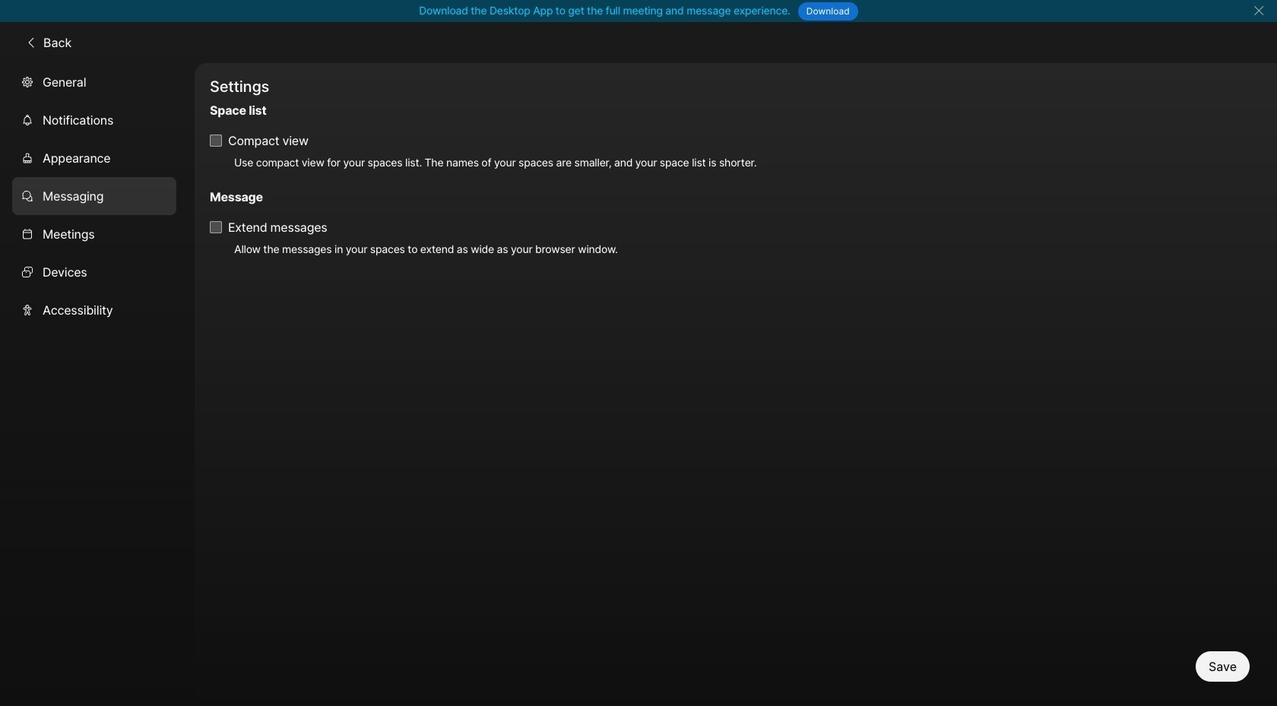 Task type: describe. For each thing, give the bounding box(es) containing it.
devices tab
[[12, 253, 176, 291]]

notifications tab
[[12, 101, 176, 139]]



Task type: locate. For each thing, give the bounding box(es) containing it.
general tab
[[12, 63, 176, 101]]

accessibility tab
[[12, 291, 176, 329]]

settings navigation
[[0, 63, 195, 706]]

appearance tab
[[12, 139, 176, 177]]

meetings tab
[[12, 215, 176, 253]]

messaging tab
[[12, 177, 176, 215]]

cancel_16 image
[[1253, 5, 1265, 17]]



Task type: vqa. For each thing, say whether or not it's contained in the screenshot.
THE "GENERAL" Tab
yes



